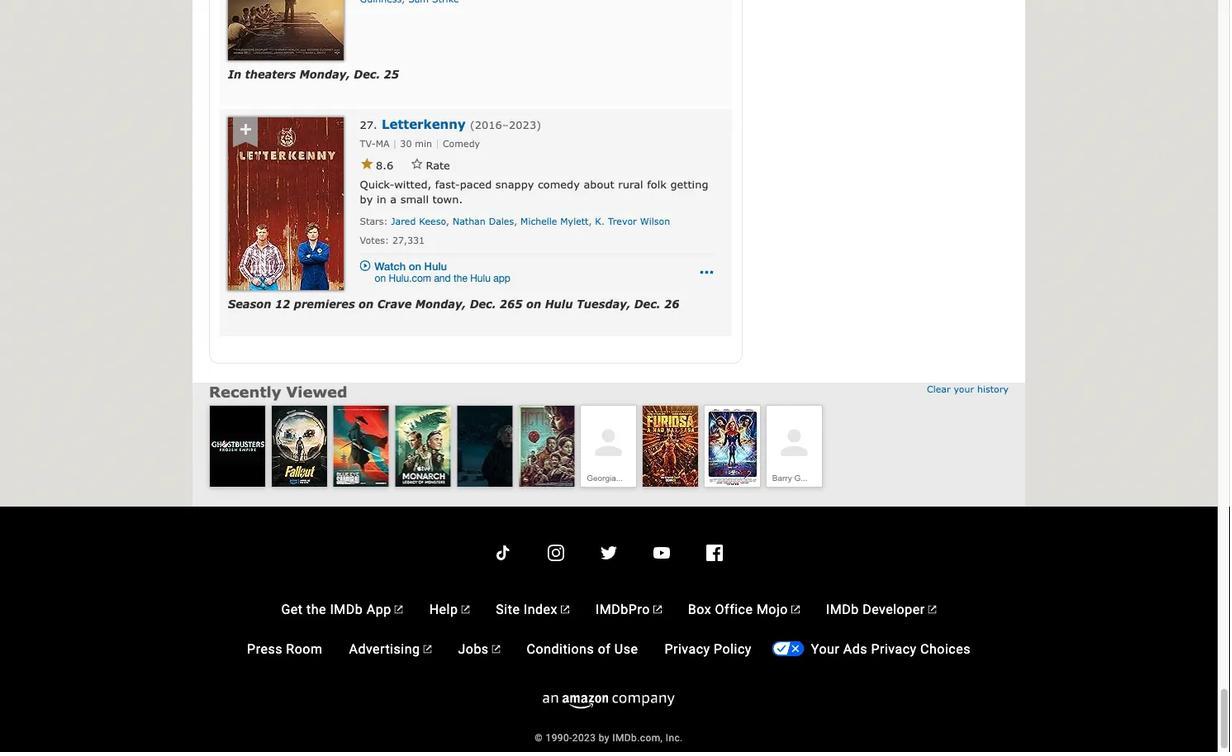 Task type: locate. For each thing, give the bounding box(es) containing it.
launch inline image right mojo
[[792, 606, 800, 614]]

and
[[434, 273, 451, 284]]

jared keeso link
[[391, 216, 446, 227]]

advertising
[[349, 641, 420, 657]]

twitter image
[[599, 543, 619, 563]]

monday, down and
[[416, 298, 466, 311]]

1 horizontal spatial by
[[599, 733, 610, 744]]

8.6
[[376, 159, 394, 172]]

app
[[494, 273, 511, 284]]

choices
[[921, 641, 971, 657]]

3 , from the left
[[589, 216, 592, 227]]

k.
[[596, 216, 605, 227]]

0 vertical spatial by
[[360, 193, 373, 206]]

office
[[716, 602, 753, 617]]

app
[[367, 602, 392, 617]]

1 | from the left
[[393, 138, 397, 149]]

imdb.com,
[[613, 733, 663, 744]]

leo - viewed 19 minutes ago image
[[519, 406, 575, 487]]

launch inline image right developer
[[929, 606, 937, 614]]

clear your history link
[[928, 383, 1009, 395]]

1 horizontal spatial ,
[[514, 216, 518, 227]]

letterkenny link
[[382, 117, 466, 132]]

privacy down box on the right bottom
[[665, 641, 711, 657]]

2 , from the left
[[514, 216, 518, 227]]

privacy
[[665, 641, 711, 657], [872, 641, 917, 657]]

privacy right "ads"
[[872, 641, 917, 657]]

0 horizontal spatial |
[[393, 138, 397, 149]]

0 vertical spatial the
[[454, 273, 468, 284]]

0 horizontal spatial dec.
[[354, 68, 380, 81]]

, left 'nathan'
[[446, 216, 450, 227]]

box office mojo
[[688, 602, 789, 617]]

,
[[446, 216, 450, 227], [514, 216, 518, 227], [589, 216, 592, 227]]

by
[[360, 193, 373, 206], [599, 733, 610, 744]]

small
[[401, 193, 429, 206]]

by right 2023 in the left of the page
[[599, 733, 610, 744]]

nathan
[[453, 216, 486, 227]]

viewed
[[287, 383, 348, 401]]

hulu
[[425, 261, 447, 273], [471, 273, 491, 284], [545, 298, 573, 311]]

fallout - viewed 10 minutes ago image
[[272, 406, 327, 487]]

launch inline image right help
[[462, 606, 470, 614]]

policy
[[714, 641, 752, 657]]

tuesday,
[[577, 298, 631, 311]]

use
[[615, 641, 639, 657]]

more horiz image
[[697, 263, 717, 283]]

recently viewed
[[209, 383, 348, 401]]

0 vertical spatial monday,
[[300, 68, 350, 81]]

hulu left tuesday,
[[545, 298, 573, 311]]

votes:
[[360, 235, 389, 246]]

0 horizontal spatial privacy
[[665, 641, 711, 657]]

getting
[[671, 178, 709, 191]]

in
[[377, 193, 387, 206]]

launch inline image inside imdbpro button
[[654, 606, 662, 614]]

launch inline image inside site index 'button'
[[561, 606, 570, 614]]

about
[[584, 178, 615, 191]]

get the imdb app button
[[275, 593, 410, 626]]

history
[[978, 383, 1009, 395]]

1 horizontal spatial |
[[436, 138, 440, 149]]

press room button
[[241, 633, 329, 666]]

launch inline image for jobs
[[492, 646, 501, 654]]

by left "in"
[[360, 193, 373, 206]]

2 horizontal spatial dec.
[[635, 298, 661, 311]]

on left 'crave'
[[359, 298, 374, 311]]

launch inline image inside 'box office mojo' button
[[792, 606, 800, 614]]

keeso
[[419, 216, 446, 227]]

tiktok image
[[494, 543, 513, 563]]

| right min on the left of page
[[436, 138, 440, 149]]

0 horizontal spatial by
[[360, 193, 373, 206]]

click to add to watchlist image
[[230, 118, 261, 149]]

0 vertical spatial launch inline image
[[929, 606, 937, 614]]

jobs button
[[452, 633, 507, 666]]

1 horizontal spatial privacy
[[872, 641, 917, 657]]

folk
[[647, 178, 667, 191]]

launch inline image inside advertising 'button'
[[424, 646, 432, 654]]

2 privacy from the left
[[872, 641, 917, 657]]

1 horizontal spatial imdb
[[827, 602, 860, 617]]

dec. left 26
[[635, 298, 661, 311]]

index
[[524, 602, 558, 617]]

0 horizontal spatial the
[[307, 602, 327, 617]]

launch inline image inside the imdb developer button
[[929, 606, 937, 614]]

monday,
[[300, 68, 350, 81], [416, 298, 466, 311]]

launch inline image
[[929, 606, 937, 614], [424, 646, 432, 654]]

1 horizontal spatial launch inline image
[[929, 606, 937, 614]]

launch inline image for site index
[[561, 606, 570, 614]]

imdb
[[330, 602, 363, 617], [827, 602, 860, 617]]

1 vertical spatial launch inline image
[[424, 646, 432, 654]]

get
[[281, 602, 303, 617]]

in
[[228, 68, 242, 81]]

play circle outline inline image
[[360, 261, 371, 272]]

imdbpro button
[[589, 593, 669, 626]]

1 horizontal spatial monday,
[[416, 298, 466, 311]]

on
[[409, 261, 422, 273], [375, 273, 386, 284], [359, 298, 374, 311], [527, 298, 542, 311]]

press room
[[247, 641, 323, 657]]

privacy policy button
[[658, 633, 759, 666]]

monday, right theaters
[[300, 68, 350, 81]]

27.
[[360, 119, 378, 131]]

site
[[496, 602, 520, 617]]

hulu left app
[[471, 273, 491, 284]]

imdb, an amazon company image
[[543, 695, 675, 710]]

launch inline image right index at the bottom
[[561, 606, 570, 614]]

launch inline image inside get the imdb app button
[[395, 606, 403, 614]]

0 horizontal spatial ,
[[446, 216, 450, 227]]

by inside quick-witted, fast-paced snappy comedy about rural folk getting by in a small town.
[[360, 193, 373, 206]]

launch inline image for imdbpro
[[654, 606, 662, 614]]

2 imdb from the left
[[827, 602, 860, 617]]

launch inline image inside the help button
[[462, 606, 470, 614]]

clear your history
[[928, 383, 1009, 395]]

dec.
[[354, 68, 380, 81], [470, 298, 496, 311], [635, 298, 661, 311]]

michelle mylett link
[[521, 216, 589, 227]]

1 horizontal spatial the
[[454, 273, 468, 284]]

launch inline image
[[395, 606, 403, 614], [462, 606, 470, 614], [561, 606, 570, 614], [654, 606, 662, 614], [792, 606, 800, 614], [492, 646, 501, 654]]

launch inline image right app
[[395, 606, 403, 614]]

2 horizontal spatial ,
[[589, 216, 592, 227]]

launch inline image for advertising
[[424, 646, 432, 654]]

| left 30
[[393, 138, 397, 149]]

27,331
[[393, 235, 425, 246]]

1 vertical spatial monday,
[[416, 298, 466, 311]]

hulu.com
[[389, 273, 432, 284]]

imdb left app
[[330, 602, 363, 617]]

mojo
[[757, 602, 789, 617]]

, left 'michelle'
[[514, 216, 518, 227]]

imdb up "ads"
[[827, 602, 860, 617]]

launch inline image right advertising at the bottom left
[[424, 646, 432, 654]]

launch inline image for help
[[462, 606, 470, 614]]

the right get
[[307, 602, 327, 617]]

1 vertical spatial the
[[307, 602, 327, 617]]

the right and
[[454, 273, 468, 284]]

min
[[415, 138, 432, 149]]

|
[[393, 138, 397, 149], [436, 138, 440, 149]]

watch on hulu
[[375, 261, 447, 273]]

0 horizontal spatial launch inline image
[[424, 646, 432, 654]]

, left k.
[[589, 216, 592, 227]]

hulu down 27,331 at top
[[425, 261, 447, 273]]

trevor
[[608, 216, 637, 227]]

privacy policy
[[665, 641, 752, 657]]

1990-
[[546, 733, 573, 744]]

2 | from the left
[[436, 138, 440, 149]]

0 horizontal spatial imdb
[[330, 602, 363, 617]]

your ads privacy choices button
[[805, 633, 978, 666]]

dec. left 25
[[354, 68, 380, 81]]

dec. left 265
[[470, 298, 496, 311]]

launch inline image right jobs at the bottom
[[492, 646, 501, 654]]

265
[[500, 298, 523, 311]]

on right 265
[[527, 298, 542, 311]]

a
[[390, 193, 397, 206]]

launch inline image inside jobs button
[[492, 646, 501, 654]]

launch inline image right the 'imdbpro'
[[654, 606, 662, 614]]



Task type: describe. For each thing, give the bounding box(es) containing it.
letterkenny image
[[228, 118, 344, 291]]

on right watch
[[409, 261, 422, 273]]

jobs
[[458, 641, 489, 657]]

1 vertical spatial by
[[599, 733, 610, 744]]

season 12 premieres on crave monday, dec. 265 on hulu tuesday, dec. 26
[[228, 298, 680, 311]]

box
[[688, 602, 712, 617]]

stars: jared keeso , nathan dales , michelle mylett , k. trevor wilson
[[360, 216, 671, 227]]

27. letterkenny (2016–2023) tv-ma | 30 min | comedy
[[360, 117, 542, 149]]

room
[[286, 641, 323, 657]]

fast-
[[435, 178, 460, 191]]

jared
[[391, 216, 416, 227]]

launch inline image for get the imdb app
[[395, 606, 403, 614]]

rate
[[426, 159, 450, 172]]

ma
[[376, 138, 390, 149]]

blue eye samurai - viewed 10 minutes ago image
[[334, 406, 389, 487]]

site index button
[[490, 593, 576, 626]]

help
[[430, 602, 458, 617]]

imdbpro
[[596, 602, 650, 617]]

quick-witted, fast-paced snappy comedy about rural folk getting by in a small town.
[[360, 178, 709, 206]]

help button
[[423, 593, 476, 626]]

press
[[247, 641, 283, 657]]

(2016–2023)
[[470, 119, 542, 131]]

tv-
[[360, 138, 376, 149]]

the marvels - viewed 3 weeks ago image
[[705, 406, 761, 487]]

watch
[[375, 261, 406, 273]]

your ads privacy choices
[[812, 641, 971, 657]]

26
[[665, 298, 680, 311]]

25
[[384, 68, 399, 81]]

0 horizontal spatial hulu
[[425, 261, 447, 273]]

developer
[[863, 602, 926, 617]]

2023
[[573, 733, 596, 744]]

©
[[535, 733, 543, 744]]

2 horizontal spatial hulu
[[545, 298, 573, 311]]

youtube image
[[652, 543, 672, 563]]

parallels and interiors - viewed 16 minutes ago image
[[458, 406, 513, 487]]

paced
[[460, 178, 492, 191]]

recently
[[209, 383, 281, 401]]

conditions of use button
[[520, 633, 645, 666]]

in theaters monday, dec. 25
[[228, 68, 399, 81]]

instagram image
[[546, 543, 566, 563]]

michelle
[[521, 216, 558, 227]]

your ads privacy choices image
[[772, 642, 805, 657]]

wilson
[[640, 216, 671, 227]]

the inside button
[[307, 602, 327, 617]]

conditions of use
[[527, 641, 639, 657]]

premieres
[[294, 298, 355, 311]]

season
[[228, 298, 272, 311]]

on hulu.com and the hulu app
[[375, 273, 511, 284]]

imdb developer button
[[820, 593, 944, 626]]

conditions
[[527, 641, 595, 657]]

launch inline image for imdb developer
[[929, 606, 937, 614]]

barry gibbs - viewed 3 weeks ago image
[[774, 423, 815, 463]]

1 horizontal spatial hulu
[[471, 273, 491, 284]]

monarch: legacy of monsters - viewed 15 minutes ago image
[[396, 406, 451, 487]]

nathan dales link
[[453, 216, 514, 227]]

ghostbusters: frozen empire - viewed 7 minutes ago image
[[210, 406, 265, 487]]

comedy
[[538, 178, 580, 191]]

ads
[[844, 641, 868, 657]]

stars:
[[360, 216, 388, 227]]

clear
[[928, 383, 951, 395]]

30
[[400, 138, 412, 149]]

on up 'crave'
[[375, 273, 386, 284]]

imdb developer
[[827, 602, 926, 617]]

georgia nottage - viewed 23 minutes ago image
[[589, 423, 629, 463]]

comedy
[[443, 138, 480, 149]]

0 horizontal spatial monday,
[[300, 68, 350, 81]]

of
[[598, 641, 611, 657]]

crave
[[378, 298, 412, 311]]

theaters
[[245, 68, 296, 81]]

1 imdb from the left
[[330, 602, 363, 617]]

quick-
[[360, 178, 395, 191]]

letterkenny
[[382, 117, 466, 132]]

k. trevor wilson link
[[596, 216, 671, 227]]

furiosa - viewed 24 minutes ago image
[[643, 406, 699, 487]]

rural
[[619, 178, 644, 191]]

the boys in the boat image
[[228, 0, 344, 61]]

1 privacy from the left
[[665, 641, 711, 657]]

inc.
[[666, 733, 683, 744]]

your
[[812, 641, 840, 657]]

1 , from the left
[[446, 216, 450, 227]]

town.
[[433, 193, 463, 206]]

© 1990- 2023 by imdb.com, inc.
[[535, 733, 683, 744]]

dales
[[489, 216, 514, 227]]

launch inline image for box office mojo
[[792, 606, 800, 614]]

1 horizontal spatial dec.
[[470, 298, 496, 311]]

mylett
[[561, 216, 589, 227]]

12
[[275, 298, 290, 311]]

facebook image
[[705, 543, 725, 563]]



Task type: vqa. For each thing, say whether or not it's contained in the screenshot.
'Inc.' in the bottom right of the page
yes



